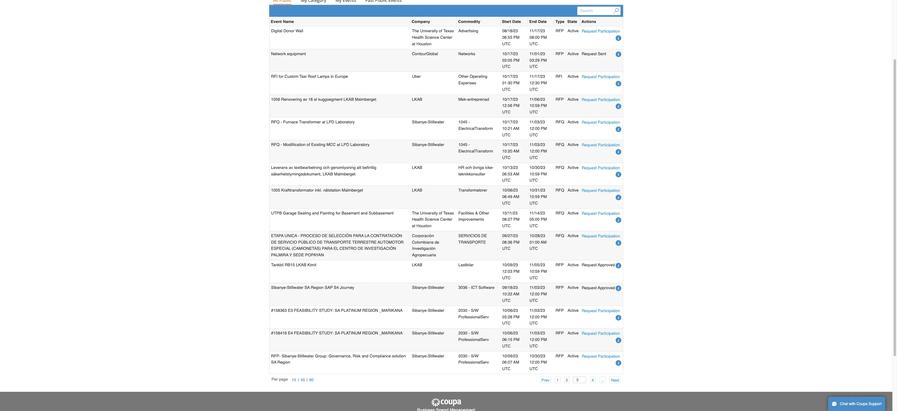 Task type: describe. For each thing, give the bounding box(es) containing it.
2030 - s/w professionalserv for 06:15
[[458, 331, 489, 343]]

sibanye-stillwater for rfp- sibanye-stillwater group: governance, risk and compliance solution sa region
[[412, 354, 444, 359]]

sibanye- for sibanye-stillwater sa region sap s4 journey
[[412, 286, 428, 291]]

at up 'corporación'
[[412, 224, 415, 229]]

utc inside 08/18/23 06:55 pm utc
[[502, 42, 511, 46]]

request for 10/17/23 10:21 am utc
[[582, 120, 597, 125]]

2 | from the left
[[307, 378, 308, 383]]

request participation button for 10/06/23 03:28 pm utc
[[582, 308, 620, 315]]

stillwater for rfq - furnace transformer at lpd laboratory
[[428, 120, 444, 125]]

09/27/23
[[502, 234, 518, 238]]

2
[[566, 378, 568, 383]]

- for rfq - furnace transformer at lpd laboratory
[[469, 120, 470, 125]]

governance,
[[329, 354, 352, 359]]

at right mcc
[[337, 143, 340, 147]]

state button
[[567, 18, 577, 25]]

investigación
[[364, 247, 396, 251]]

renovering
[[281, 97, 302, 102]]

11/03/23 for 10/06/23 03:28 pm utc
[[530, 309, 545, 313]]

lkab inside leverans av textbearbetning och genomlysning att befintlig säkerhetstyrningsdokument, lkab malmberget
[[323, 172, 333, 177]]

público
[[298, 240, 316, 245]]

2030 - s/w professionalserv for 06:07
[[458, 354, 489, 365]]

10/09/23 for 06:07
[[502, 354, 518, 359]]

sa up #158416 e4 feasibility study: sa platinum region _marikana
[[335, 309, 340, 313]]

request participation button for 10/11/23 08:27 pm utc
[[582, 210, 620, 217]]

participation for 10/17/23 12:56 pm utc
[[598, 97, 620, 102]]

11/03/23 12:00 pm utc for 10/06/23 03:28 pm utc
[[530, 309, 547, 326]]

prev button
[[540, 377, 551, 384]]

12:00 for 09/18/23 10:22 am utc
[[530, 292, 540, 297]]

09/18/23
[[502, 286, 518, 291]]

och inside hr och övriga icke- teknikkonsulter
[[465, 165, 472, 170]]

de inside servicios de transporte
[[482, 234, 487, 238]]

texas for facilities & other improvements
[[443, 211, 454, 216]]

utc inside 10/17/23 01:30 pm utc
[[502, 87, 511, 92]]

inkl.
[[315, 188, 322, 193]]

center for facilities & other improvements
[[440, 217, 452, 222]]

software
[[479, 286, 495, 291]]

commodity
[[458, 19, 480, 24]]

10:59 for 11/06/23
[[530, 104, 540, 108]]

utc inside 10/09/23 12:03 pm utc
[[502, 276, 511, 281]]

textbearbetning
[[294, 165, 322, 170]]

la
[[365, 234, 370, 238]]

stillwater for #158416 e4 feasibility study: sa platinum region _marikana
[[428, 331, 444, 336]]

utc right 09/18/23 10:22 am utc
[[530, 299, 538, 303]]

at right transformer
[[322, 120, 325, 125]]

utc inside 10/11/23 08:27 pm utc
[[502, 224, 511, 229]]

active for 10/06/23 06:49 am utc
[[568, 188, 579, 193]]

11/03/23 12:00 pm utc for 10/17/23 10:20 am utc
[[530, 143, 547, 160]]

pm inside the 10/17/23 03:05 pm utc
[[514, 58, 520, 63]]

group:
[[315, 354, 327, 359]]

10/31/23
[[530, 188, 545, 193]]

am for 06:49
[[513, 195, 519, 199]]

s/w for 10/06/23 06:15 pm utc
[[471, 331, 479, 336]]

09/27/23 08:36 pm utc
[[502, 234, 520, 251]]

the for facilities & other improvements
[[412, 211, 419, 216]]

sibanye- for #158416 e4 feasibility study: sa platinum region _marikana
[[412, 331, 428, 336]]

navigation containing prev
[[536, 377, 621, 384]]

stillwater for sibanye-stillwater sa region sap s4 journey
[[428, 286, 444, 291]]

10:59 for 10/30/23
[[530, 172, 540, 177]]

de down terrestre
[[358, 247, 363, 251]]

10:59 for 10/31/23
[[530, 195, 540, 199]]

Search text field
[[577, 7, 621, 15]]

12:00 for 10/17/23 10:20 am utc
[[530, 149, 540, 154]]

request participation for 10/17/23 01:30 pm utc
[[582, 75, 620, 79]]

solution
[[392, 354, 406, 359]]

övriga
[[473, 165, 484, 170]]

mek-entreprenad
[[458, 97, 489, 102]]

participation for 10/06/23 06:49 am utc
[[598, 189, 620, 193]]

11/03/23 for 10/17/23 10:21 am utc
[[530, 120, 545, 125]]

utc inside 10/17/23 10:20 am utc
[[502, 156, 511, 160]]

request for 10/06/23 06:49 am utc
[[582, 189, 597, 193]]

active for 10/09/23 06:07 am utc
[[568, 354, 579, 359]]

painting
[[320, 211, 335, 216]]

12:03
[[502, 270, 512, 274]]

11/17/23 12:30 pm utc
[[530, 74, 547, 92]]

start date
[[502, 19, 521, 24]]

sibanye-stillwater for rfq - furnace transformer at lpd laboratory
[[412, 120, 444, 125]]

garage
[[283, 211, 296, 216]]

page
[[279, 378, 288, 382]]

pm inside 10/31/23 10:59 pm utc
[[541, 195, 547, 199]]

utc inside 10/30/23 12:00 pm utc
[[530, 367, 538, 372]]

type
[[555, 19, 565, 24]]

taxi
[[300, 74, 307, 79]]

malmberget inside leverans av textbearbetning och genomlysning att befintlig säkerhetstyrningsdokument, lkab malmberget
[[334, 172, 355, 177]]

name
[[283, 19, 294, 24]]

10:21
[[502, 126, 512, 131]]

risk
[[353, 354, 361, 359]]

palmira
[[271, 253, 288, 258]]

11/05/23 10:59 pm utc
[[530, 263, 547, 281]]

12:56
[[502, 104, 512, 108]]

pm inside 10/11/23 08:27 pm utc
[[514, 217, 520, 222]]

contratación
[[371, 234, 402, 238]]

stillwater for #158363 e3 feasibility study: sa platinum region _marikana
[[428, 309, 444, 313]]

date for start date
[[512, 19, 521, 24]]

commodity button
[[458, 18, 480, 25]]

10/30/23 12:00 pm utc
[[530, 354, 547, 372]]

ict
[[471, 286, 478, 291]]

#158416 e4 feasibility study: sa platinum region _marikana
[[271, 331, 403, 336]]

with
[[849, 402, 856, 407]]

request participation button for 10/17/23 10:20 am utc
[[582, 142, 620, 149]]

wall
[[296, 29, 303, 33]]

11/14/23
[[530, 211, 545, 216]]

of for sealing
[[439, 211, 442, 216]]

säkerhetstyrningsdokument,
[[271, 172, 322, 177]]

rfp-
[[271, 354, 281, 359]]

servicio
[[278, 240, 297, 245]]

event
[[271, 19, 282, 24]]

active for 10/17/23 10:20 am utc
[[568, 143, 579, 147]]

10/30/23 10:59 pm utc
[[530, 165, 547, 183]]

in
[[331, 74, 334, 79]]

subbasement
[[369, 211, 394, 216]]

s/w for 10/09/23 06:07 am utc
[[471, 354, 479, 359]]

request participation for 10/06/23 03:28 pm utc
[[582, 309, 620, 314]]

date for end date
[[538, 19, 547, 24]]

1
[[557, 378, 559, 383]]

active for 09/18/23 10:22 am utc
[[568, 286, 579, 291]]

utc inside 10/17/23 10:21 am utc
[[502, 133, 511, 137]]

1 button
[[555, 377, 560, 384]]

active for 10/17/23 12:56 pm utc
[[568, 97, 579, 102]]

coupa supplier portal image
[[431, 399, 462, 408]]

proceso
[[301, 234, 321, 238]]

pm inside 11/05/23 10:59 pm utc
[[541, 270, 547, 274]]

am for 10:21
[[513, 126, 519, 131]]

professionalserv for 03:28
[[458, 315, 489, 320]]

utc inside 10/28/23 01:00 am utc
[[530, 247, 538, 251]]

sa inside the "rfp- sibanye-stillwater group: governance, risk and compliance solution sa region"
[[271, 361, 276, 365]]

request for 10/11/23 08:27 pm utc
[[582, 211, 597, 216]]

10:59 for 11/05/23
[[530, 270, 540, 274]]

10/28/23 01:00 am utc
[[530, 234, 547, 251]]

de down proceso
[[317, 240, 323, 245]]

sibanye-stillwater for #158363 e3 feasibility study: sa platinum region _marikana
[[412, 309, 444, 313]]

10/09/23 for 12:03
[[502, 263, 518, 268]]

region for #158363 e3 feasibility study: sa platinum region _marikana
[[362, 309, 378, 313]]

and right "basement"
[[361, 211, 368, 216]]

uber
[[412, 74, 421, 79]]

rfi for rfi
[[556, 74, 562, 79]]

12 request from the top
[[582, 286, 597, 291]]

rfp for 10/06/23 06:15 pm utc
[[556, 331, 564, 336]]

journey
[[340, 286, 354, 291]]

05:00
[[530, 217, 540, 222]]

utc inside 10/06/23 06:15 pm utc
[[502, 344, 511, 349]]

support
[[869, 402, 882, 407]]

participation for 10/17/23 10:21 am utc
[[598, 120, 620, 125]]

10/13/23
[[502, 165, 518, 170]]

2 vertical spatial malmberget
[[342, 188, 363, 193]]

am for 06:07
[[513, 361, 519, 365]]

active for 10/11/23 08:27 pm utc
[[568, 211, 579, 216]]

- inside 'etapa unica - proceso de selección para la contratación de servicio público de transporte terrestre automotor especial (camionetas) para el centro de investigación palmira y sede popayan'
[[298, 234, 299, 238]]

sa left sap
[[305, 286, 310, 291]]

e3
[[288, 309, 293, 313]]

and right sealing on the bottom of the page
[[312, 211, 319, 216]]

10:22
[[502, 292, 512, 297]]

selección
[[329, 234, 352, 238]]

request for 10/06/23 06:15 pm utc
[[582, 332, 597, 336]]

active for 10/13/23 06:53 am utc
[[568, 165, 579, 170]]

pm inside 10/17/23 12:56 pm utc
[[514, 104, 520, 108]]

utc up 10/30/23 12:00 pm utc
[[530, 344, 538, 349]]

2 button
[[564, 377, 570, 384]]

request for 08/18/23 06:55 pm utc
[[582, 29, 597, 34]]

1045 for 10/17/23 10:21 am utc
[[458, 120, 467, 125]]

centro
[[340, 247, 357, 251]]

sibanye- for rfp- sibanye-stillwater group: governance, risk and compliance solution sa region
[[412, 354, 428, 359]]

participation for 10/13/23 06:53 am utc
[[598, 166, 620, 170]]

1 vertical spatial of
[[307, 143, 310, 147]]

servicios de transporte
[[458, 234, 487, 245]]

request participation for 09/27/23 08:36 pm utc
[[582, 234, 620, 239]]

03:05
[[502, 58, 512, 63]]

rfp for 08/18/23 06:55 pm utc
[[556, 29, 564, 33]]

10/17/23 12:56 pm utc
[[502, 97, 520, 115]]

stillwater for rfp- sibanye-stillwater group: governance, risk and compliance solution sa region
[[428, 354, 444, 359]]

sent
[[598, 52, 606, 56]]

rfq - furnace transformer at lpd laboratory
[[271, 120, 355, 125]]

europe
[[335, 74, 348, 79]]

digital
[[271, 29, 282, 33]]

10/31/23 10:59 pm utc
[[530, 188, 547, 206]]

1045 - electricaltransform for 10:21
[[458, 120, 493, 131]]

lamps
[[317, 74, 330, 79]]

pm inside 11/17/23 12:30 pm utc
[[541, 81, 547, 85]]

11 request from the top
[[582, 263, 597, 268]]

am for 01:00
[[541, 240, 547, 245]]

10/30/23 for 12:00
[[530, 354, 545, 359]]

0 vertical spatial lpd
[[327, 120, 334, 125]]

rfq for 10/17/23 10:21 am utc
[[556, 120, 564, 125]]

type button
[[555, 18, 565, 25]]

lastbilar
[[458, 263, 474, 268]]

transporte inside 'etapa unica - proceso de selección para la contratación de servicio público de transporte terrestre automotor especial (camionetas) para el centro de investigación palmira y sede popayan'
[[324, 240, 351, 245]]

utc inside the 10/06/23 03:28 pm utc
[[502, 322, 511, 326]]

start date button
[[502, 18, 521, 25]]

pm inside 09/27/23 08:36 pm utc
[[514, 240, 520, 245]]

kuggsegment
[[318, 97, 342, 102]]

the university of texas health science center at houston for facilities & other improvements
[[412, 211, 454, 229]]

pm inside 10/09/23 12:03 pm utc
[[514, 270, 520, 274]]

4 button
[[590, 377, 596, 384]]

entreprenad
[[467, 97, 489, 102]]

colombiana
[[412, 240, 434, 245]]

2030 - s/w professionalserv for 03:28
[[458, 309, 489, 320]]

and inside the "rfp- sibanye-stillwater group: governance, risk and compliance solution sa region"
[[362, 354, 369, 359]]

01:30
[[502, 81, 512, 85]]

utc inside the "11/17/23 08:00 pm utc"
[[530, 42, 538, 46]]

11/03/23 for 10/17/23 10:20 am utc
[[530, 143, 545, 147]]

06:49
[[502, 195, 512, 199]]

10/06/23 06:15 pm utc
[[502, 331, 520, 349]]

90
[[309, 378, 314, 383]]

2030 for 10/06/23 03:28 pm utc
[[458, 309, 467, 313]]

15
[[292, 378, 296, 383]]

pm inside 11/06/23 10:59 pm utc
[[541, 104, 547, 108]]

rfq for 10/11/23 08:27 pm utc
[[556, 211, 564, 216]]

active for 10/17/23 03:05 pm utc
[[568, 51, 579, 56]]

rfi for rfi for custom taxi roof lamps in europe
[[271, 74, 278, 79]]

utc inside 11/01/23 03:29 pm utc
[[530, 64, 538, 69]]

end date button
[[529, 18, 547, 25]]

12:00 for 10/06/23 06:15 pm utc
[[530, 338, 540, 343]]

utc inside 10/31/23 10:59 pm utc
[[530, 201, 538, 206]]

participation for 10/09/23 06:07 am utc
[[598, 355, 620, 359]]



Task type: locate. For each thing, give the bounding box(es) containing it.
feasibility for e4
[[294, 331, 318, 336]]

am inside 10/06/23 06:49 am utc
[[513, 195, 519, 199]]

unica
[[285, 234, 297, 238]]

4 10:59 from the top
[[530, 270, 540, 274]]

2 vertical spatial 10/06/23
[[502, 331, 518, 336]]

10/17/23 up 01:30
[[502, 74, 518, 79]]

1 university from the top
[[420, 29, 438, 33]]

feasibility right e4 at the bottom of page
[[294, 331, 318, 336]]

1 vertical spatial university
[[420, 211, 438, 216]]

1 vertical spatial 11/17/23
[[530, 74, 545, 79]]

utc inside 11/05/23 10:59 pm utc
[[530, 276, 538, 281]]

2 science from the top
[[425, 217, 439, 222]]

pm inside 10/30/23 12:00 pm utc
[[541, 361, 547, 365]]

11/17/23 up 12:30
[[530, 74, 545, 79]]

1 vertical spatial s/w
[[471, 331, 479, 336]]

1 vertical spatial the university of texas health science center at houston
[[412, 211, 454, 229]]

participation for 10/17/23 01:30 pm utc
[[598, 75, 620, 79]]

0 vertical spatial the
[[412, 29, 419, 33]]

region for #158416 e4 feasibility study: sa platinum region _marikana
[[362, 331, 378, 336]]

study: up group:
[[319, 331, 334, 336]]

_marikana for #158363 e3 feasibility study: sa platinum region _marikana
[[379, 309, 403, 313]]

expenses
[[458, 81, 476, 85]]

5 request from the top
[[582, 120, 597, 125]]

12:00 down 11/05/23 10:59 pm utc
[[530, 292, 540, 297]]

pm inside '11/14/23 05:00 pm utc'
[[541, 217, 547, 222]]

11/03/23 12:00 pm utc down 11/05/23 10:59 pm utc
[[530, 286, 547, 303]]

0 horizontal spatial |
[[298, 378, 299, 383]]

basement
[[342, 211, 360, 216]]

utc down 03:28
[[502, 322, 511, 326]]

1 vertical spatial 1045 - electricaltransform
[[458, 143, 493, 154]]

active for 10/06/23 06:15 pm utc
[[568, 331, 579, 336]]

3 professionalserv from the top
[[458, 361, 489, 365]]

request for 10/09/23 06:07 am utc
[[582, 355, 597, 359]]

1 vertical spatial 2030
[[458, 331, 467, 336]]

2 health from the top
[[412, 217, 424, 222]]

1 vertical spatial approved
[[598, 286, 615, 291]]

1 horizontal spatial region
[[311, 286, 324, 291]]

2 11/17/23 from the top
[[530, 74, 545, 79]]

advertising
[[458, 29, 478, 33]]

2 vertical spatial 2030
[[458, 354, 467, 359]]

0 vertical spatial center
[[440, 35, 452, 40]]

11/17/23 for 08:00
[[530, 29, 545, 33]]

15 request from the top
[[582, 355, 597, 359]]

3 participation from the top
[[598, 97, 620, 102]]

1 science from the top
[[425, 35, 439, 40]]

utc down 06:55 on the right
[[502, 42, 511, 46]]

request participation button for 08/18/23 06:55 pm utc
[[582, 28, 620, 35]]

request approved for 11/03/23 12:00 pm utc
[[582, 286, 615, 291]]

1 vertical spatial 10/09/23
[[502, 354, 518, 359]]

1 vertical spatial study:
[[319, 331, 334, 336]]

1 vertical spatial feasibility
[[294, 331, 318, 336]]

0 horizontal spatial och
[[323, 165, 330, 170]]

rfp for 10/06/23 03:28 pm utc
[[556, 309, 564, 313]]

11/17/23 inside the "11/17/23 08:00 pm utc"
[[530, 29, 545, 33]]

4 request from the top
[[582, 97, 597, 102]]

1 vertical spatial science
[[425, 217, 439, 222]]

and
[[312, 211, 319, 216], [361, 211, 368, 216], [362, 354, 369, 359]]

0 vertical spatial feasibility
[[294, 309, 318, 313]]

11/01/23
[[530, 51, 545, 56]]

2 vertical spatial 2030 - s/w professionalserv
[[458, 354, 489, 365]]

utc down 03:29
[[530, 64, 538, 69]]

utc inside 09/27/23 08:36 pm utc
[[502, 247, 511, 251]]

transporte down servicios
[[458, 240, 486, 245]]

06:53
[[502, 172, 512, 177]]

study: down sap
[[319, 309, 334, 313]]

10/17/23 for 10:21
[[502, 120, 518, 125]]

1 vertical spatial platinum
[[341, 331, 361, 336]]

8 participation from the top
[[598, 211, 620, 216]]

participation for 10/06/23 06:15 pm utc
[[598, 332, 620, 336]]

request participation for 08/18/23 06:55 pm utc
[[582, 29, 620, 34]]

2 vertical spatial of
[[439, 211, 442, 216]]

2 _marikana from the top
[[379, 331, 403, 336]]

8 active from the top
[[568, 188, 579, 193]]

1 electricaltransform from the top
[[458, 126, 493, 131]]

2 active from the top
[[568, 51, 579, 56]]

for left custom
[[279, 74, 283, 79]]

sibanye-stillwater for rfq - modifiication of existing mcc at lpd laboratory
[[412, 143, 444, 147]]

utc down 01:30
[[502, 87, 511, 92]]

request participation button for 10/06/23 06:49 am utc
[[582, 188, 620, 194]]

sibanye- inside the "rfp- sibanye-stillwater group: governance, risk and compliance solution sa region"
[[282, 354, 298, 359]]

1 horizontal spatial lpd
[[341, 143, 349, 147]]

of left existing
[[307, 143, 310, 147]]

sa
[[305, 286, 310, 291], [335, 309, 340, 313], [335, 331, 340, 336], [271, 361, 276, 365]]

0 vertical spatial laboratory
[[336, 120, 355, 125]]

11/03/23 right 10/06/23 06:15 pm utc
[[530, 331, 545, 336]]

5 11/03/23 12:00 pm utc from the top
[[530, 331, 547, 349]]

approved
[[598, 263, 615, 268], [598, 286, 615, 291]]

am inside 10/28/23 01:00 am utc
[[541, 240, 547, 245]]

1 vertical spatial texas
[[443, 211, 454, 216]]

1 rfp from the top
[[556, 29, 564, 33]]

utc right 10/09/23 06:07 am utc
[[530, 367, 538, 372]]

platinum up risk
[[341, 331, 361, 336]]

utc inside 11/17/23 12:30 pm utc
[[530, 87, 538, 92]]

| right 15
[[298, 378, 299, 383]]

10/17/23 10:20 am utc
[[502, 143, 519, 160]]

electricaltransform for 10:20
[[458, 149, 493, 154]]

1 11/17/23 from the top
[[530, 29, 545, 33]]

am right 06:49
[[513, 195, 519, 199]]

0 vertical spatial 2030
[[458, 309, 467, 313]]

- for #158363 e3 feasibility study: sa platinum region _marikana
[[469, 309, 470, 313]]

13 active from the top
[[568, 309, 579, 313]]

of left facilities
[[439, 211, 442, 216]]

0 vertical spatial science
[[425, 35, 439, 40]]

request participation for 10/17/23 12:56 pm utc
[[582, 97, 620, 102]]

para left la
[[353, 234, 364, 238]]

1 vertical spatial the
[[412, 211, 419, 216]]

para
[[353, 234, 364, 238], [322, 247, 333, 251]]

2 10/17/23 from the top
[[502, 74, 518, 79]]

12:00 right 10/09/23 06:07 am utc
[[530, 361, 540, 365]]

utc down 06:07
[[502, 367, 511, 372]]

science for advertising
[[425, 35, 439, 40]]

am right 06:07
[[513, 361, 519, 365]]

och
[[323, 165, 330, 170], [465, 165, 472, 170]]

11/06/23 10:59 pm utc
[[530, 97, 547, 115]]

4 12:00 from the top
[[530, 315, 540, 320]]

2 approved from the top
[[598, 286, 615, 291]]

11/03/23 right the 10/06/23 03:28 pm utc
[[530, 309, 545, 313]]

am right 10:21
[[513, 126, 519, 131]]

och inside leverans av textbearbetning och genomlysning att befintlig säkerhetstyrningsdokument, lkab malmberget
[[323, 165, 330, 170]]

1 vertical spatial request approved
[[582, 286, 615, 291]]

10/30/23 inside '10/30/23 10:59 pm utc'
[[530, 165, 545, 170]]

0 horizontal spatial transporte
[[324, 240, 351, 245]]

actions
[[581, 19, 596, 24]]

2 request participation from the top
[[582, 75, 620, 79]]

1 health from the top
[[412, 35, 424, 40]]

center for advertising
[[440, 35, 452, 40]]

1 vertical spatial laboratory
[[350, 143, 370, 147]]

pm inside 10/06/23 06:15 pm utc
[[514, 338, 520, 343]]

10/11/23 08:27 pm utc
[[502, 211, 520, 229]]

10/17/23 inside 10/17/23 01:30 pm utc
[[502, 74, 518, 79]]

4 request participation button from the top
[[582, 119, 620, 126]]

region left sap
[[311, 286, 324, 291]]

utc inside '11/14/23 05:00 pm utc'
[[530, 224, 538, 229]]

11/17/23 up the 08:00
[[530, 29, 545, 33]]

at up the contourglobal
[[412, 42, 415, 46]]

de right servicios
[[482, 234, 487, 238]]

2 1045 - electricaltransform from the top
[[458, 143, 493, 154]]

0 vertical spatial health
[[412, 35, 424, 40]]

3 11/03/23 12:00 pm utc from the top
[[530, 286, 547, 303]]

1 vertical spatial para
[[322, 247, 333, 251]]

center
[[440, 35, 452, 40], [440, 217, 452, 222]]

st
[[314, 97, 317, 102]]

sa down #158363 e3 feasibility study: sa platinum region _marikana
[[335, 331, 340, 336]]

12 request participation button from the top
[[582, 354, 620, 360]]

am inside 10/17/23 10:21 am utc
[[513, 126, 519, 131]]

0 vertical spatial request approved
[[582, 263, 615, 268]]

08/18/23
[[502, 29, 518, 33]]

per page
[[272, 378, 288, 382]]

utc down 10:20 at the right
[[502, 156, 511, 160]]

1 vertical spatial lpd
[[341, 143, 349, 147]]

the university of texas health science center at houston for advertising
[[412, 29, 454, 46]]

3 rfp from the top
[[556, 97, 564, 102]]

3 active from the top
[[568, 74, 579, 79]]

10/30/23 inside 10/30/23 12:00 pm utc
[[530, 354, 545, 359]]

transformer
[[299, 120, 321, 125]]

utpb garage sealing and painting for basement and subbasement
[[271, 211, 394, 216]]

0 horizontal spatial other
[[458, 74, 469, 79]]

_marikana
[[379, 309, 403, 313], [379, 331, 403, 336]]

etapa
[[271, 234, 284, 238]]

0 vertical spatial malmberget
[[355, 97, 376, 102]]

utc inside '10/30/23 10:59 pm utc'
[[530, 178, 538, 183]]

rfi
[[271, 74, 278, 79], [556, 74, 562, 79]]

1 platinum from the top
[[341, 309, 361, 313]]

14 request from the top
[[582, 332, 597, 336]]

professionalserv
[[458, 315, 489, 320], [458, 338, 489, 343], [458, 361, 489, 365]]

0 horizontal spatial lpd
[[327, 120, 334, 125]]

10/09/23 up 06:07
[[502, 354, 518, 359]]

12:00 right the 10/06/23 03:28 pm utc
[[530, 315, 540, 320]]

10/30/23 for 10:59
[[530, 165, 545, 170]]

10/17/23 inside 10/17/23 12:56 pm utc
[[502, 97, 518, 102]]

utc up '10/30/23 10:59 pm utc'
[[530, 156, 538, 160]]

1 vertical spatial region
[[362, 331, 378, 336]]

12:00 up '10/30/23 10:59 pm utc'
[[530, 149, 540, 154]]

befintlig
[[362, 165, 376, 170]]

tab list
[[269, 0, 623, 5]]

0 vertical spatial 10/06/23
[[502, 188, 518, 193]]

0 vertical spatial texas
[[443, 29, 454, 33]]

10/06/23
[[502, 188, 518, 193], [502, 309, 518, 313], [502, 331, 518, 336]]

rfp for 10/09/23 06:07 am utc
[[556, 354, 564, 359]]

1 approved from the top
[[598, 263, 615, 268]]

request for 09/27/23 08:36 pm utc
[[582, 234, 597, 239]]

1 vertical spatial center
[[440, 217, 452, 222]]

sa down rfp-
[[271, 361, 276, 365]]

request approved
[[582, 263, 615, 268], [582, 286, 615, 291]]

actions button
[[581, 18, 596, 25]]

0 vertical spatial study:
[[319, 309, 334, 313]]

2 2030 from the top
[[458, 331, 467, 336]]

1 active from the top
[[568, 29, 579, 33]]

health for advertising
[[412, 35, 424, 40]]

utc inside 09/18/23 10:22 am utc
[[502, 299, 511, 303]]

0 horizontal spatial for
[[279, 74, 283, 79]]

15 | 45 | 90
[[292, 378, 314, 383]]

2 10/06/23 from the top
[[502, 309, 518, 313]]

6 active from the top
[[568, 143, 579, 147]]

1 horizontal spatial navigation
[[536, 377, 621, 384]]

platinum for #158416 e4 feasibility study: sa platinum region _marikana
[[341, 331, 361, 336]]

2 10/30/23 from the top
[[530, 354, 545, 359]]

approved for 11/03/23 12:00 pm utc
[[598, 286, 615, 291]]

popayan
[[305, 253, 324, 258]]

10/30/23 up 10/31/23
[[530, 165, 545, 170]]

2 request from the top
[[582, 52, 597, 56]]

active for 09/27/23 08:36 pm utc
[[568, 234, 579, 238]]

2 sibanye-stillwater from the top
[[412, 143, 444, 147]]

1 horizontal spatial |
[[307, 378, 308, 383]]

1 1045 - electricaltransform from the top
[[458, 120, 493, 131]]

utc down the 08:00
[[530, 42, 538, 46]]

0 vertical spatial houston
[[417, 42, 432, 46]]

1 feasibility from the top
[[294, 309, 318, 313]]

study: for e3
[[319, 309, 334, 313]]

am inside 10/13/23 06:53 am utc
[[513, 172, 519, 177]]

3 12:00 from the top
[[530, 292, 540, 297]]

the down company button
[[412, 29, 419, 33]]

pm
[[514, 35, 520, 40], [541, 35, 547, 40], [514, 58, 520, 63], [541, 58, 547, 63], [514, 81, 520, 85], [541, 81, 547, 85], [514, 104, 520, 108], [541, 104, 547, 108], [541, 126, 547, 131], [541, 149, 547, 154], [541, 172, 547, 177], [541, 195, 547, 199], [514, 217, 520, 222], [541, 217, 547, 222], [514, 240, 520, 245], [514, 270, 520, 274], [541, 270, 547, 274], [541, 292, 547, 297], [514, 315, 520, 320], [541, 315, 547, 320], [514, 338, 520, 343], [541, 338, 547, 343], [541, 361, 547, 365]]

0 horizontal spatial para
[[322, 247, 333, 251]]

contourglobal
[[412, 51, 438, 56]]

request participation button for 10/09/23 06:07 am utc
[[582, 354, 620, 360]]

0 vertical spatial _marikana
[[379, 309, 403, 313]]

operating
[[470, 74, 487, 79]]

pm inside the 10/06/23 03:28 pm utc
[[514, 315, 520, 320]]

1 horizontal spatial date
[[538, 19, 547, 24]]

0 vertical spatial av
[[303, 97, 307, 102]]

2 university from the top
[[420, 211, 438, 216]]

1 11/03/23 from the top
[[530, 120, 545, 125]]

the university of texas health science center at houston up the contourglobal
[[412, 29, 454, 46]]

0 horizontal spatial av
[[289, 165, 293, 170]]

other inside other operating expenses
[[458, 74, 469, 79]]

1 sibanye-stillwater from the top
[[412, 120, 444, 125]]

10 participation from the top
[[598, 309, 620, 314]]

11/03/23 for 10/06/23 06:15 pm utc
[[530, 331, 545, 336]]

date right start on the top right
[[512, 19, 521, 24]]

request participation for 10/06/23 06:49 am utc
[[582, 189, 620, 193]]

health down company button
[[412, 35, 424, 40]]

0 horizontal spatial rfi
[[271, 74, 278, 79]]

0 vertical spatial other
[[458, 74, 469, 79]]

agropecuaria
[[412, 253, 436, 258]]

pm inside 11/01/23 03:29 pm utc
[[541, 58, 547, 63]]

7 request from the top
[[582, 166, 597, 170]]

1 1045 from the top
[[458, 120, 467, 125]]

12 request participation from the top
[[582, 355, 620, 359]]

utc down 12:56
[[502, 110, 511, 115]]

0 vertical spatial 11/17/23
[[530, 29, 545, 33]]

tankbil rb15 lkab kimit
[[271, 263, 316, 268]]

10:59 inside 10/31/23 10:59 pm utc
[[530, 195, 540, 199]]

utc down 11/05/23 on the bottom
[[530, 276, 538, 281]]

health for facilities & other improvements
[[412, 217, 424, 222]]

1 vertical spatial _marikana
[[379, 331, 403, 336]]

feasibility for e3
[[294, 309, 318, 313]]

request participation for 10/09/23 06:07 am utc
[[582, 355, 620, 359]]

4 10/17/23 from the top
[[502, 120, 518, 125]]

active for 10/06/23 03:28 pm utc
[[568, 309, 579, 313]]

pm inside 10/17/23 01:30 pm utc
[[514, 81, 520, 85]]

0 vertical spatial the university of texas health science center at houston
[[412, 29, 454, 46]]

10:59 inside 11/06/23 10:59 pm utc
[[530, 104, 540, 108]]

start
[[502, 19, 511, 24]]

8 request participation button from the top
[[582, 210, 620, 217]]

active for 10/17/23 10:21 am utc
[[568, 120, 579, 125]]

3 s/w from the top
[[471, 354, 479, 359]]

1 navigation from the left
[[272, 377, 315, 384]]

10/17/23 01:30 pm utc
[[502, 74, 520, 92]]

4 sibanye-stillwater from the top
[[412, 309, 444, 313]]

12:30
[[530, 81, 540, 85]]

1 | from the left
[[298, 378, 299, 383]]

rfp for 10/17/23 03:05 pm utc
[[556, 51, 564, 56]]

1 vertical spatial 2030 - s/w professionalserv
[[458, 331, 489, 343]]

mek-
[[458, 97, 467, 102]]

1056 renovering av 16 st kuggsegment lkab malmberget
[[271, 97, 376, 102]]

am down 09/18/23
[[513, 292, 519, 297]]

#158416
[[271, 331, 287, 336]]

1 horizontal spatial och
[[465, 165, 472, 170]]

1 houston from the top
[[417, 42, 432, 46]]

3 10/17/23 from the top
[[502, 97, 518, 102]]

0 horizontal spatial region
[[277, 361, 290, 365]]

for right painting
[[336, 211, 340, 216]]

utc right 10/17/23 10:21 am utc
[[530, 133, 538, 137]]

11/03/23 12:00 pm utc up '10/30/23 10:59 pm utc'
[[530, 143, 547, 160]]

1 the from the top
[[412, 29, 419, 33]]

0 vertical spatial 1045
[[458, 120, 467, 125]]

participation for 09/27/23 08:36 pm utc
[[598, 234, 620, 239]]

rfi right 11/17/23 12:30 pm utc
[[556, 74, 562, 79]]

1 the university of texas health science center at houston from the top
[[412, 29, 454, 46]]

e4
[[288, 331, 293, 336]]

2 rfi from the left
[[556, 74, 562, 79]]

11/03/23 12:00 pm utc for 09/18/23 10:22 am utc
[[530, 286, 547, 303]]

2 the university of texas health science center at houston from the top
[[412, 211, 454, 229]]

10 request from the top
[[582, 234, 597, 239]]

the up 'corporación'
[[412, 211, 419, 216]]

10:59 inside 11/05/23 10:59 pm utc
[[530, 270, 540, 274]]

utc up '11/14/23' on the right bottom of the page
[[530, 201, 538, 206]]

2 professionalserv from the top
[[458, 338, 489, 343]]

0 vertical spatial region
[[311, 286, 324, 291]]

utc down 06:15
[[502, 344, 511, 349]]

active for 10/09/23 12:03 pm utc
[[568, 263, 579, 268]]

Jump to page number field
[[573, 377, 586, 384]]

rfp for 09/18/23 10:22 am utc
[[556, 286, 564, 291]]

navigation containing per page
[[272, 377, 315, 384]]

2 texas from the top
[[443, 211, 454, 216]]

2 center from the top
[[440, 217, 452, 222]]

1 vertical spatial houston
[[417, 224, 432, 229]]

company
[[412, 19, 430, 24]]

10/09/23 up 12:03
[[502, 263, 518, 268]]

pm inside the "11/17/23 08:00 pm utc"
[[541, 35, 547, 40]]

10:59 down 11/06/23
[[530, 104, 540, 108]]

pm inside 08/18/23 06:55 pm utc
[[514, 35, 520, 40]]

laboratory up mcc
[[336, 120, 355, 125]]

2 request participation button from the top
[[582, 74, 620, 80]]

_marikana for #158416 e4 feasibility study: sa platinum region _marikana
[[379, 331, 403, 336]]

houston up the contourglobal
[[417, 42, 432, 46]]

utc up 10/31/23
[[530, 178, 538, 183]]

1 vertical spatial other
[[479, 211, 489, 216]]

11/03/23 12:00 pm utc for 10/17/23 10:21 am utc
[[530, 120, 547, 137]]

houston for facilities & other improvements
[[417, 224, 432, 229]]

university down company button
[[420, 29, 438, 33]]

2 study: from the top
[[319, 331, 334, 336]]

2 platinum from the top
[[341, 331, 361, 336]]

1 vertical spatial malmberget
[[334, 172, 355, 177]]

y
[[289, 253, 292, 258]]

6 rfp from the top
[[556, 309, 564, 313]]

pm inside '10/30/23 10:59 pm utc'
[[541, 172, 547, 177]]

10/17/23 inside 10/17/23 10:20 am utc
[[502, 143, 518, 147]]

request participation button for 09/27/23 08:36 pm utc
[[582, 233, 620, 240]]

0 vertical spatial region
[[362, 309, 378, 313]]

1 horizontal spatial other
[[479, 211, 489, 216]]

- for rfp- sibanye-stillwater group: governance, risk and compliance solution sa region
[[469, 354, 470, 359]]

1 _marikana from the top
[[379, 309, 403, 313]]

10/06/23 inside 10/06/23 06:15 pm utc
[[502, 331, 518, 336]]

...
[[601, 378, 604, 383]]

and right risk
[[362, 354, 369, 359]]

utc inside 10/09/23 06:07 am utc
[[502, 367, 511, 372]]

utc inside the 10/17/23 03:05 pm utc
[[502, 64, 511, 69]]

participation for 10/17/23 10:20 am utc
[[598, 143, 620, 148]]

1 vertical spatial region
[[277, 361, 290, 365]]

de down etapa
[[271, 240, 277, 245]]

am inside 10/09/23 06:07 am utc
[[513, 361, 519, 365]]

sibanye- for rfq - modifiication of existing mcc at lpd laboratory
[[412, 143, 428, 147]]

date inside end date button
[[538, 19, 547, 24]]

90 button
[[308, 377, 315, 384]]

am down 10/13/23
[[513, 172, 519, 177]]

rfp
[[556, 29, 564, 33], [556, 51, 564, 56], [556, 97, 564, 102], [556, 263, 564, 268], [556, 286, 564, 291], [556, 309, 564, 313], [556, 331, 564, 336], [556, 354, 564, 359]]

especial
[[271, 247, 291, 251]]

utc down 03:05
[[502, 64, 511, 69]]

2 11/03/23 from the top
[[530, 143, 545, 147]]

0 vertical spatial 1045 - electricaltransform
[[458, 120, 493, 131]]

11/17/23 inside 11/17/23 12:30 pm utc
[[530, 74, 545, 79]]

utc down 11/06/23
[[530, 110, 538, 115]]

date right end
[[538, 19, 547, 24]]

10/06/23 inside the 10/06/23 03:28 pm utc
[[502, 309, 518, 313]]

0 vertical spatial electricaltransform
[[458, 126, 493, 131]]

0 vertical spatial university
[[420, 29, 438, 33]]

14 active from the top
[[568, 331, 579, 336]]

2 1045 from the top
[[458, 143, 467, 147]]

of left advertising
[[439, 29, 442, 33]]

10/06/23 up 06:49
[[502, 188, 518, 193]]

8 request from the top
[[582, 189, 597, 193]]

7 active from the top
[[568, 165, 579, 170]]

4 active from the top
[[568, 97, 579, 102]]

1 horizontal spatial rfi
[[556, 74, 562, 79]]

region down rfp-
[[277, 361, 290, 365]]

6 12:00 from the top
[[530, 361, 540, 365]]

s4
[[334, 286, 339, 291]]

professionalserv for 06:07
[[458, 361, 489, 365]]

1 region from the top
[[362, 309, 378, 313]]

0 vertical spatial approved
[[598, 263, 615, 268]]

0 vertical spatial of
[[439, 29, 442, 33]]

1 2030 from the top
[[458, 309, 467, 313]]

state
[[567, 19, 577, 24]]

1056
[[271, 97, 280, 102]]

science for facilities & other improvements
[[425, 217, 439, 222]]

1 10/09/23 from the top
[[502, 263, 518, 268]]

10/17/23 for 12:56
[[502, 97, 518, 102]]

science up the contourglobal
[[425, 35, 439, 40]]

10:59 down 11/05/23 on the bottom
[[530, 270, 540, 274]]

stillwater inside the "rfp- sibanye-stillwater group: governance, risk and compliance solution sa region"
[[298, 354, 314, 359]]

navigation
[[272, 377, 315, 384], [536, 377, 621, 384]]

networks
[[458, 51, 475, 56]]

utc right the 10/06/23 03:28 pm utc
[[530, 322, 538, 326]]

10:20
[[502, 149, 512, 154]]

1 horizontal spatial for
[[336, 211, 340, 216]]

2 region from the top
[[362, 331, 378, 336]]

coupa
[[857, 402, 868, 407]]

utc inside 10/13/23 06:53 am utc
[[502, 178, 511, 183]]

tankbil
[[271, 263, 284, 268]]

utc down 10:21
[[502, 133, 511, 137]]

7 rfp from the top
[[556, 331, 564, 336]]

electricaltransform down mek-entreprenad
[[458, 126, 493, 131]]

1 vertical spatial av
[[289, 165, 293, 170]]

region inside the "rfp- sibanye-stillwater group: governance, risk and compliance solution sa region"
[[277, 361, 290, 365]]

1045 - electricaltransform down mek-entreprenad
[[458, 120, 493, 131]]

10/09/23 inside 10/09/23 06:07 am utc
[[502, 354, 518, 359]]

at
[[412, 42, 415, 46], [322, 120, 325, 125], [337, 143, 340, 147], [412, 224, 415, 229]]

0 vertical spatial platinum
[[341, 309, 361, 313]]

1045 for 10/17/23 10:20 am utc
[[458, 143, 467, 147]]

active
[[568, 29, 579, 33], [568, 51, 579, 56], [568, 74, 579, 79], [568, 97, 579, 102], [568, 120, 579, 125], [568, 143, 579, 147], [568, 165, 579, 170], [568, 188, 579, 193], [568, 211, 579, 216], [568, 234, 579, 238], [568, 263, 579, 268], [568, 286, 579, 291], [568, 309, 579, 313], [568, 331, 579, 336], [568, 354, 579, 359]]

1 horizontal spatial transporte
[[458, 240, 486, 245]]

10/09/23 inside 10/09/23 12:03 pm utc
[[502, 263, 518, 268]]

9 request participation button from the top
[[582, 233, 620, 240]]

10/17/23 for 10:20
[[502, 143, 518, 147]]

hr
[[458, 165, 464, 170]]

12:00 up 10/30/23 12:00 pm utc
[[530, 338, 540, 343]]

08:27
[[502, 217, 512, 222]]

7 request participation button from the top
[[582, 188, 620, 194]]

1 vertical spatial professionalserv
[[458, 338, 489, 343]]

9 active from the top
[[568, 211, 579, 216]]

10/28/23
[[530, 234, 545, 238]]

transformatorer
[[458, 188, 487, 193]]

1 vertical spatial electricaltransform
[[458, 149, 493, 154]]

utc down 06:49
[[502, 201, 511, 206]]

transporte inside servicios de transporte
[[458, 240, 486, 245]]

the university of texas health science center at houston up 'corporación'
[[412, 211, 454, 229]]

10/17/23 inside 10/17/23 10:21 am utc
[[502, 120, 518, 125]]

utc inside 10/17/23 12:56 pm utc
[[502, 110, 511, 115]]

13 request from the top
[[582, 309, 597, 314]]

platinum for #158363 e3 feasibility study: sa platinum region _marikana
[[341, 309, 361, 313]]

compliance
[[370, 354, 391, 359]]

1 vertical spatial for
[[336, 211, 340, 216]]

0 vertical spatial for
[[279, 74, 283, 79]]

10/09/23 06:07 am utc
[[502, 354, 519, 372]]

feasibility right e3
[[294, 309, 318, 313]]

active for 10/17/23 01:30 pm utc
[[568, 74, 579, 79]]

modifiication
[[283, 143, 306, 147]]

houston up 'corporación'
[[417, 224, 432, 229]]

11/03/23 right 10/17/23 10:20 am utc
[[530, 143, 545, 147]]

digital donor wall
[[271, 29, 303, 33]]

10/06/23 for 06:15
[[502, 331, 518, 336]]

1 vertical spatial 10/06/23
[[502, 309, 518, 313]]

texas left advertising
[[443, 29, 454, 33]]

request participation for 10/17/23 10:21 am utc
[[582, 120, 620, 125]]

10/06/23 inside 10/06/23 06:49 am utc
[[502, 188, 518, 193]]

other inside facilities & other improvements
[[479, 211, 489, 216]]

11/05/23
[[530, 263, 545, 268]]

1 vertical spatial health
[[412, 217, 424, 222]]

platinum down journey
[[341, 309, 361, 313]]

10/17/23 up 10:21
[[502, 120, 518, 125]]

16
[[308, 97, 313, 102]]

utc down 08:36
[[502, 247, 511, 251]]

10/17/23
[[502, 51, 518, 56], [502, 74, 518, 79], [502, 97, 518, 102], [502, 120, 518, 125], [502, 143, 518, 147]]

2 vertical spatial s/w
[[471, 354, 479, 359]]

2 10/09/23 from the top
[[502, 354, 518, 359]]

1 vertical spatial 10/30/23
[[530, 354, 545, 359]]

1 vertical spatial 1045
[[458, 143, 467, 147]]

am inside 09/18/23 10:22 am utc
[[513, 292, 519, 297]]

study:
[[319, 309, 334, 313], [319, 331, 334, 336]]

11 request participation button from the top
[[582, 331, 620, 337]]

2 the from the top
[[412, 211, 419, 216]]

stillwater
[[428, 120, 444, 125], [428, 143, 444, 147], [287, 286, 303, 291], [428, 286, 444, 291], [428, 309, 444, 313], [428, 331, 444, 336], [298, 354, 314, 359], [428, 354, 444, 359]]

participation for 08/18/23 06:55 pm utc
[[598, 29, 620, 34]]

event name
[[271, 19, 294, 24]]

2 10:59 from the top
[[530, 172, 540, 177]]

08:00
[[530, 35, 540, 40]]

2 electricaltransform from the top
[[458, 149, 493, 154]]

12:00 inside 10/30/23 12:00 pm utc
[[530, 361, 540, 365]]

0 vertical spatial 2030 - s/w professionalserv
[[458, 309, 489, 320]]

10/17/23 for 01:30
[[502, 74, 518, 79]]

11/03/23 12:00 pm utc right the 10/06/23 03:28 pm utc
[[530, 309, 547, 326]]

0 horizontal spatial navigation
[[272, 377, 315, 384]]

0 vertical spatial 10/09/23
[[502, 263, 518, 268]]

university for advertising
[[420, 29, 438, 33]]

rb15
[[285, 263, 295, 268]]

2 date from the left
[[538, 19, 547, 24]]

am for 06:53
[[513, 172, 519, 177]]

1 request participation button from the top
[[582, 28, 620, 35]]

participation for 10/11/23 08:27 pm utc
[[598, 211, 620, 216]]

1 10/30/23 from the top
[[530, 165, 545, 170]]

0 vertical spatial para
[[353, 234, 364, 238]]

0 vertical spatial 10/30/23
[[530, 165, 545, 170]]

10:59 inside '10/30/23 10:59 pm utc'
[[530, 172, 540, 177]]

utc inside 11/06/23 10:59 pm utc
[[530, 110, 538, 115]]

the university of texas health science center at houston
[[412, 29, 454, 46], [412, 211, 454, 229]]

11/03/23 12:00 pm utc up 10/30/23 12:00 pm utc
[[530, 331, 547, 349]]

utc
[[502, 42, 511, 46], [530, 42, 538, 46], [502, 64, 511, 69], [530, 64, 538, 69], [502, 87, 511, 92], [530, 87, 538, 92], [502, 110, 511, 115], [530, 110, 538, 115], [502, 133, 511, 137], [530, 133, 538, 137], [502, 156, 511, 160], [530, 156, 538, 160], [502, 178, 511, 183], [530, 178, 538, 183], [502, 201, 511, 206], [530, 201, 538, 206], [502, 224, 511, 229], [530, 224, 538, 229], [502, 247, 511, 251], [530, 247, 538, 251], [502, 276, 511, 281], [530, 276, 538, 281], [502, 299, 511, 303], [530, 299, 538, 303], [502, 322, 511, 326], [530, 322, 538, 326], [502, 344, 511, 349], [530, 344, 538, 349], [502, 367, 511, 372], [530, 367, 538, 372]]

date
[[512, 19, 521, 24], [538, 19, 547, 24]]

2 vertical spatial professionalserv
[[458, 361, 489, 365]]

nätstation
[[323, 188, 341, 193]]

sealing
[[298, 211, 311, 216]]

4 11/03/23 12:00 pm utc from the top
[[530, 309, 547, 326]]

search image
[[613, 8, 619, 14]]

de right proceso
[[322, 234, 328, 238]]

mcc
[[327, 143, 336, 147]]

utc inside 10/06/23 06:49 am utc
[[502, 201, 511, 206]]

1045 - electricaltransform for 10:20
[[458, 143, 493, 154]]

0 horizontal spatial date
[[512, 19, 521, 24]]

1045 down mek-
[[458, 120, 467, 125]]

utc down 01:00
[[530, 247, 538, 251]]

1 request participation from the top
[[582, 29, 620, 34]]

request participation button for 10/06/23 06:15 pm utc
[[582, 331, 620, 337]]

stillwater for rfq - modifiication of existing mcc at lpd laboratory
[[428, 143, 444, 147]]

university up 'corporación'
[[420, 211, 438, 216]]

participation for 10/06/23 03:28 pm utc
[[598, 309, 620, 314]]

am inside 10/17/23 10:20 am utc
[[513, 149, 519, 154]]

10/17/23 inside the 10/17/23 03:05 pm utc
[[502, 51, 518, 56]]

| right 45 at the left
[[307, 378, 308, 383]]

10/09/23 12:03 pm utc
[[502, 263, 520, 281]]

rfp for 10/17/23 12:56 pm utc
[[556, 97, 564, 102]]

av inside leverans av textbearbetning och genomlysning att befintlig säkerhetstyrningsdokument, lkab malmberget
[[289, 165, 293, 170]]

am right 10:20 at the right
[[513, 149, 519, 154]]

date inside start date button
[[512, 19, 521, 24]]

request participation for 10/06/23 06:15 pm utc
[[582, 332, 620, 336]]

08/18/23 06:55 pm utc
[[502, 29, 520, 46]]

0 vertical spatial professionalserv
[[458, 315, 489, 320]]

1 horizontal spatial para
[[353, 234, 364, 238]]

1 horizontal spatial av
[[303, 97, 307, 102]]

request for 10/17/23 01:30 pm utc
[[582, 75, 597, 79]]



Task type: vqa. For each thing, say whether or not it's contained in the screenshot.
Profile
no



